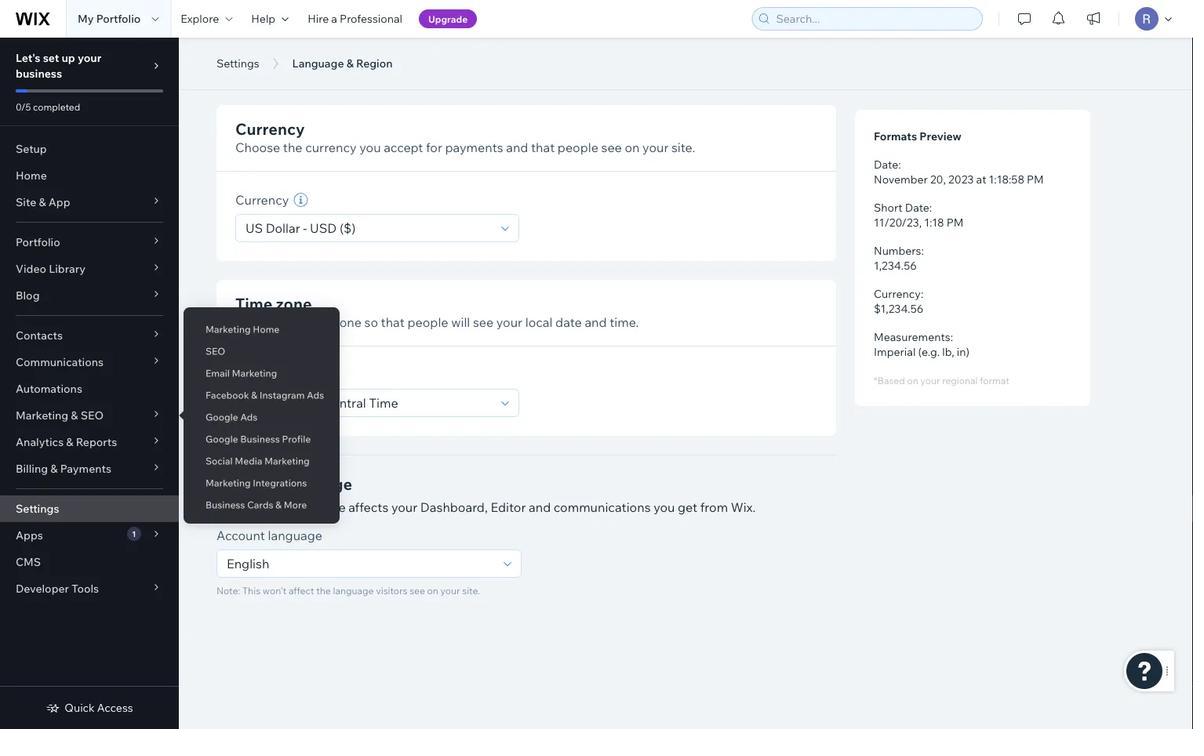 Task type: describe. For each thing, give the bounding box(es) containing it.
people inside currency choose the currency you accept for payments and that people see on your site.
[[558, 140, 599, 156]]

tools
[[72, 582, 99, 596]]

your inside let's set up your business
[[78, 51, 101, 65]]

video
[[16, 262, 46, 276]]

the inside currency choose the currency you accept for payments and that people see on your site.
[[283, 140, 303, 156]]

short date : 11/20/23, 1:18 pm
[[874, 201, 964, 229]]

& for language
[[347, 57, 354, 70]]

hire a professional
[[308, 12, 403, 26]]

1 vertical spatial zone
[[334, 315, 362, 331]]

: for currency
[[921, 287, 924, 301]]

people inside time zone select your time zone so that people will see your local date and time.
[[408, 315, 449, 331]]

quick access button
[[46, 702, 133, 716]]

this
[[242, 585, 261, 597]]

currency : $1,234.56
[[874, 287, 924, 315]]

(e.g.
[[919, 345, 940, 359]]

the
[[217, 500, 239, 516]]

2 account from the top
[[217, 529, 265, 544]]

affect
[[289, 585, 314, 597]]

library
[[49, 262, 85, 276]]

analytics & reports button
[[0, 429, 179, 456]]

0/5
[[16, 101, 31, 113]]

format
[[980, 375, 1010, 387]]

communications button
[[0, 349, 179, 376]]

blog button
[[0, 283, 179, 309]]

developer tools button
[[0, 576, 179, 603]]

numbers : 1,234.56
[[874, 244, 924, 272]]

language down account
[[268, 529, 323, 544]]

billing
[[16, 462, 48, 476]]

access
[[97, 702, 133, 715]]

*based on your regional format
[[874, 375, 1010, 387]]

dashboard,
[[420, 500, 488, 516]]

formats
[[874, 129, 918, 143]]

you inside currency choose the currency you accept for payments and that people see on your site.
[[360, 140, 381, 156]]

contacts button
[[0, 323, 179, 349]]

payments
[[60, 462, 111, 476]]

see inside currency choose the currency you accept for payments and that people see on your site.
[[602, 140, 622, 156]]

1
[[132, 529, 136, 539]]

settings button
[[209, 52, 267, 75]]

let's set up your business
[[16, 51, 101, 80]]

settings link
[[0, 496, 179, 523]]

settings for settings link
[[16, 502, 59, 516]]

setup link
[[0, 136, 179, 162]]

sidebar element
[[0, 38, 179, 730]]

1,234.56
[[874, 259, 917, 272]]

Search... field
[[772, 8, 978, 30]]

upgrade button
[[419, 9, 477, 28]]

zone for time zone select your time zone so that people will see your local date and time.
[[276, 294, 312, 314]]

quick access
[[65, 702, 133, 715]]

local
[[526, 315, 553, 331]]

language & region
[[292, 57, 393, 70]]

business
[[16, 67, 62, 80]]

video library
[[16, 262, 85, 276]]

time
[[305, 315, 331, 331]]

so
[[365, 315, 378, 331]]

for
[[426, 140, 443, 156]]

currency for currency choose the currency you accept for payments and that people see on your site.
[[235, 119, 305, 139]]

language left the affects at the left
[[291, 500, 346, 516]]

0 horizontal spatial site.
[[462, 585, 480, 597]]

automations link
[[0, 376, 179, 403]]

site. inside currency choose the currency you accept for payments and that people see on your site.
[[672, 140, 696, 156]]

20,
[[931, 172, 946, 186]]

region
[[356, 57, 393, 70]]

11/20/23,
[[874, 215, 922, 229]]

cms link
[[0, 549, 179, 576]]

at
[[977, 172, 987, 186]]

preview
[[920, 129, 962, 143]]

marketing & seo
[[16, 409, 104, 423]]

help
[[251, 12, 276, 26]]

& for billing
[[50, 462, 58, 476]]

measurements
[[874, 330, 951, 344]]

accept
[[384, 140, 423, 156]]

developer
[[16, 582, 69, 596]]

november
[[874, 172, 928, 186]]

: for date
[[899, 158, 901, 171]]

hire a professional link
[[298, 0, 412, 38]]

see inside time zone select your time zone so that people will see your local date and time.
[[473, 315, 494, 331]]

language up the affects at the left
[[282, 475, 352, 494]]

language & region button
[[285, 52, 401, 75]]

Choose Your Timezone Settings field
[[241, 390, 497, 417]]

0 horizontal spatial see
[[410, 585, 425, 597]]

time.
[[610, 315, 639, 331]]

portfolio inside dropdown button
[[16, 235, 60, 249]]

and inside time zone select your time zone so that people will see your local date and time.
[[585, 315, 607, 331]]

time zone
[[235, 368, 295, 383]]

cms
[[16, 556, 41, 569]]

completed
[[33, 101, 80, 113]]

: for measurements
[[951, 330, 954, 344]]

time for time zone
[[235, 368, 265, 383]]

currency for currency : $1,234.56
[[874, 287, 921, 301]]

professional
[[340, 12, 403, 26]]

Choose your currency field
[[241, 215, 497, 242]]

choose
[[235, 140, 280, 156]]

analytics
[[16, 436, 64, 449]]

editor
[[491, 500, 526, 516]]

visitors
[[376, 585, 408, 597]]

2 horizontal spatial on
[[908, 375, 919, 387]]

get
[[678, 500, 698, 516]]

apps
[[16, 529, 43, 543]]

time zone select your time zone so that people will see your local date and time.
[[235, 294, 639, 331]]

measurements : imperial (e.g. lb, in)
[[874, 330, 970, 359]]

set
[[43, 51, 59, 65]]

your inside currency choose the currency you accept for payments and that people see on your site.
[[643, 140, 669, 156]]

currency
[[305, 140, 357, 156]]

explore
[[181, 12, 219, 26]]

*based
[[874, 375, 905, 387]]

site & app
[[16, 195, 70, 209]]

short
[[874, 201, 903, 215]]

my portfolio
[[78, 12, 141, 26]]

on inside currency choose the currency you accept for payments and that people see on your site.
[[625, 140, 640, 156]]



Task type: vqa. For each thing, say whether or not it's contained in the screenshot.


Task type: locate. For each thing, give the bounding box(es) containing it.
settings inside sidebar element
[[16, 502, 59, 516]]

that inside time zone select your time zone so that people will see your local date and time.
[[381, 315, 405, 331]]

1 vertical spatial portfolio
[[16, 235, 60, 249]]

0 horizontal spatial that
[[381, 315, 405, 331]]

portfolio right my
[[96, 12, 141, 26]]

& left 'reports'
[[66, 436, 73, 449]]

: inside the currency : $1,234.56
[[921, 287, 924, 301]]

in)
[[957, 345, 970, 359]]

the right choose
[[283, 140, 303, 156]]

1 account language from the top
[[217, 475, 352, 494]]

1 horizontal spatial that
[[531, 140, 555, 156]]

2 vertical spatial zone
[[267, 368, 295, 383]]

and inside currency choose the currency you accept for payments and that people see on your site.
[[506, 140, 528, 156]]

communications
[[554, 500, 651, 516]]

2 vertical spatial see
[[410, 585, 425, 597]]

that right so
[[381, 315, 405, 331]]

: up lb,
[[951, 330, 954, 344]]

currency for currency
[[235, 193, 289, 208]]

billing & payments button
[[0, 456, 179, 483]]

analytics & reports
[[16, 436, 117, 449]]

upgrade
[[428, 13, 468, 25]]

language
[[282, 475, 352, 494], [291, 500, 346, 516], [268, 529, 323, 544], [333, 585, 374, 597]]

: up 1:18
[[930, 201, 932, 215]]

Choose Your Language & Country Settings field
[[241, 40, 494, 67]]

settings for settings button
[[217, 57, 259, 70]]

communications
[[16, 355, 104, 369]]

$1,234.56
[[874, 302, 924, 315]]

0 vertical spatial you
[[360, 140, 381, 156]]

: inside numbers : 1,234.56
[[922, 244, 924, 258]]

0 vertical spatial the
[[283, 140, 303, 156]]

account language up account
[[217, 475, 352, 494]]

1 horizontal spatial portfolio
[[96, 12, 141, 26]]

formats preview
[[874, 129, 962, 143]]

1 horizontal spatial you
[[654, 500, 675, 516]]

zone up time
[[276, 294, 312, 314]]

developer tools
[[16, 582, 99, 596]]

date up 1:18
[[905, 201, 930, 215]]

currency down choose
[[235, 193, 289, 208]]

the right affect
[[316, 585, 331, 597]]

account down the
[[217, 529, 265, 544]]

date inside date : november 20, 2023 at 1:18:58 pm
[[874, 158, 899, 171]]

and
[[506, 140, 528, 156], [585, 315, 607, 331], [529, 500, 551, 516]]

pm
[[1027, 172, 1044, 186], [947, 215, 964, 229]]

& left region at the left top of page
[[347, 57, 354, 70]]

pm inside date : november 20, 2023 at 1:18:58 pm
[[1027, 172, 1044, 186]]

marketing & seo button
[[0, 403, 179, 429]]

0 vertical spatial currency
[[235, 119, 305, 139]]

currency inside the currency : $1,234.56
[[874, 287, 921, 301]]

reports
[[76, 436, 117, 449]]

0 horizontal spatial date
[[874, 158, 899, 171]]

: inside measurements : imperial (e.g. lb, in)
[[951, 330, 954, 344]]

pm right 1:18:58
[[1027, 172, 1044, 186]]

1 vertical spatial account language
[[217, 529, 323, 544]]

currency up choose
[[235, 119, 305, 139]]

1 horizontal spatial on
[[625, 140, 640, 156]]

0 horizontal spatial people
[[408, 315, 449, 331]]

wix.
[[731, 500, 756, 516]]

: up "november"
[[899, 158, 901, 171]]

2 time from the top
[[235, 368, 265, 383]]

2 horizontal spatial see
[[602, 140, 622, 156]]

settings up apps
[[16, 502, 59, 516]]

site & app button
[[0, 189, 179, 216]]

0 horizontal spatial pm
[[947, 215, 964, 229]]

: for numbers
[[922, 244, 924, 258]]

2 horizontal spatial and
[[585, 315, 607, 331]]

that
[[531, 140, 555, 156], [381, 315, 405, 331]]

that inside currency choose the currency you accept for payments and that people see on your site.
[[531, 140, 555, 156]]

2 vertical spatial currency
[[874, 287, 921, 301]]

you left get
[[654, 500, 675, 516]]

& right site
[[39, 195, 46, 209]]

0 vertical spatial account
[[217, 475, 279, 494]]

1 vertical spatial see
[[473, 315, 494, 331]]

pm inside short date : 11/20/23, 1:18 pm
[[947, 215, 964, 229]]

currency up '$1,234.56'
[[874, 287, 921, 301]]

1 vertical spatial site.
[[462, 585, 480, 597]]

note:
[[217, 585, 240, 597]]

you left accept
[[360, 140, 381, 156]]

1 vertical spatial date
[[905, 201, 930, 215]]

1 horizontal spatial pm
[[1027, 172, 1044, 186]]

currency inside currency choose the currency you accept for payments and that people see on your site.
[[235, 119, 305, 139]]

0 vertical spatial on
[[625, 140, 640, 156]]

and right payments
[[506, 140, 528, 156]]

& for site
[[39, 195, 46, 209]]

1 vertical spatial time
[[235, 368, 265, 383]]

0 vertical spatial time
[[235, 294, 273, 314]]

0 horizontal spatial portfolio
[[16, 235, 60, 249]]

1 horizontal spatial settings
[[217, 57, 259, 70]]

: inside short date : 11/20/23, 1:18 pm
[[930, 201, 932, 215]]

: down short date : 11/20/23, 1:18 pm
[[922, 244, 924, 258]]

date : november 20, 2023 at 1:18:58 pm
[[874, 158, 1044, 186]]

1 vertical spatial account
[[217, 529, 265, 544]]

account
[[242, 500, 288, 516]]

account language down account
[[217, 529, 323, 544]]

help button
[[242, 0, 298, 38]]

you
[[360, 140, 381, 156], [654, 500, 675, 516]]

0 horizontal spatial on
[[427, 585, 439, 597]]

1 vertical spatial the
[[316, 585, 331, 597]]

contacts
[[16, 329, 63, 343]]

0 vertical spatial settings
[[217, 57, 259, 70]]

0 vertical spatial that
[[531, 140, 555, 156]]

& inside dropdown button
[[50, 462, 58, 476]]

billing & payments
[[16, 462, 111, 476]]

account up account
[[217, 475, 279, 494]]

1 vertical spatial currency
[[235, 193, 289, 208]]

date inside short date : 11/20/23, 1:18 pm
[[905, 201, 930, 215]]

0 horizontal spatial you
[[360, 140, 381, 156]]

hire
[[308, 12, 329, 26]]

that right payments
[[531, 140, 555, 156]]

will
[[451, 315, 470, 331]]

the
[[283, 140, 303, 156], [316, 585, 331, 597]]

blog
[[16, 289, 40, 303]]

& for marketing
[[71, 409, 78, 423]]

1 horizontal spatial and
[[529, 500, 551, 516]]

home
[[16, 169, 47, 182]]

:
[[899, 158, 901, 171], [930, 201, 932, 215], [922, 244, 924, 258], [921, 287, 924, 301], [951, 330, 954, 344]]

pm right 1:18
[[947, 215, 964, 229]]

0 vertical spatial date
[[874, 158, 899, 171]]

1 vertical spatial you
[[654, 500, 675, 516]]

payments
[[445, 140, 504, 156]]

0/5 completed
[[16, 101, 80, 113]]

language left visitors
[[333, 585, 374, 597]]

settings inside button
[[217, 57, 259, 70]]

zone
[[276, 294, 312, 314], [334, 315, 362, 331], [267, 368, 295, 383]]

your
[[78, 51, 101, 65], [643, 140, 669, 156], [276, 315, 302, 331], [497, 315, 523, 331], [921, 375, 940, 387], [392, 500, 418, 516], [441, 585, 460, 597]]

2 vertical spatial on
[[427, 585, 439, 597]]

1 vertical spatial settings
[[16, 502, 59, 516]]

1 vertical spatial on
[[908, 375, 919, 387]]

quick
[[65, 702, 95, 715]]

the account language affects your dashboard, editor and communications you get from wix.
[[217, 500, 756, 516]]

2 vertical spatial and
[[529, 500, 551, 516]]

1 horizontal spatial site.
[[672, 140, 696, 156]]

1 horizontal spatial people
[[558, 140, 599, 156]]

0 vertical spatial pm
[[1027, 172, 1044, 186]]

& for analytics
[[66, 436, 73, 449]]

portfolio
[[96, 12, 141, 26], [16, 235, 60, 249]]

account language
[[217, 475, 352, 494], [217, 529, 323, 544]]

0 vertical spatial and
[[506, 140, 528, 156]]

1 horizontal spatial see
[[473, 315, 494, 331]]

video library button
[[0, 256, 179, 283]]

1 horizontal spatial the
[[316, 585, 331, 597]]

from
[[701, 500, 728, 516]]

site.
[[672, 140, 696, 156], [462, 585, 480, 597]]

account
[[217, 475, 279, 494], [217, 529, 265, 544]]

0 vertical spatial site.
[[672, 140, 696, 156]]

0 vertical spatial portfolio
[[96, 12, 141, 26]]

imperial
[[874, 345, 916, 359]]

1 time from the top
[[235, 294, 273, 314]]

zone for time zone
[[267, 368, 295, 383]]

currency
[[235, 119, 305, 139], [235, 193, 289, 208], [874, 287, 921, 301]]

and right date at the top
[[585, 315, 607, 331]]

: up '$1,234.56'
[[921, 287, 924, 301]]

0 vertical spatial people
[[558, 140, 599, 156]]

marketing
[[16, 409, 68, 423]]

0 horizontal spatial the
[[283, 140, 303, 156]]

& inside button
[[347, 57, 354, 70]]

& left the seo
[[71, 409, 78, 423]]

language
[[292, 57, 344, 70]]

app
[[48, 195, 70, 209]]

: inside date : november 20, 2023 at 1:18:58 pm
[[899, 158, 901, 171]]

1 vertical spatial that
[[381, 315, 405, 331]]

settings down help
[[217, 57, 259, 70]]

2023
[[949, 172, 974, 186]]

people
[[558, 140, 599, 156], [408, 315, 449, 331]]

0 vertical spatial account language
[[217, 475, 352, 494]]

time inside time zone select your time zone so that people will see your local date and time.
[[235, 294, 273, 314]]

1 vertical spatial and
[[585, 315, 607, 331]]

zone left so
[[334, 315, 362, 331]]

1 horizontal spatial date
[[905, 201, 930, 215]]

& right billing
[[50, 462, 58, 476]]

a
[[331, 12, 337, 26]]

date up "november"
[[874, 158, 899, 171]]

home link
[[0, 162, 179, 189]]

0 vertical spatial see
[[602, 140, 622, 156]]

time for time zone select your time zone so that people will see your local date and time.
[[235, 294, 273, 314]]

setup
[[16, 142, 47, 156]]

2 account language from the top
[[217, 529, 323, 544]]

won't
[[263, 585, 287, 597]]

1 account from the top
[[217, 475, 279, 494]]

0 vertical spatial zone
[[276, 294, 312, 314]]

note: this won't affect the language visitors see on your site.
[[217, 585, 480, 597]]

my
[[78, 12, 94, 26]]

None field
[[222, 551, 499, 578]]

time down select
[[235, 368, 265, 383]]

let's
[[16, 51, 40, 65]]

1 vertical spatial pm
[[947, 215, 964, 229]]

numbers
[[874, 244, 922, 258]]

date
[[874, 158, 899, 171], [905, 201, 930, 215]]

0 horizontal spatial and
[[506, 140, 528, 156]]

portfolio button
[[0, 229, 179, 256]]

and right editor
[[529, 500, 551, 516]]

time up select
[[235, 294, 273, 314]]

0 horizontal spatial settings
[[16, 502, 59, 516]]

1 vertical spatial people
[[408, 315, 449, 331]]

portfolio up video
[[16, 235, 60, 249]]

automations
[[16, 382, 82, 396]]

affects
[[349, 500, 389, 516]]

zone down select
[[267, 368, 295, 383]]



